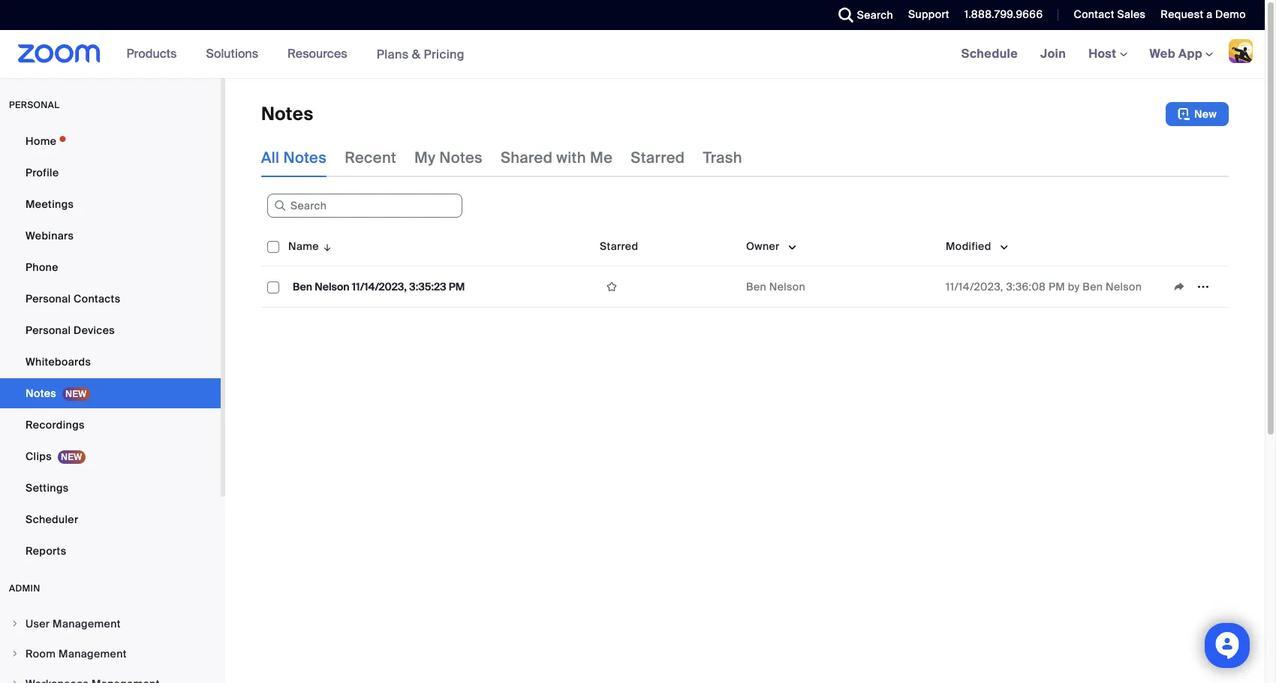 Task type: locate. For each thing, give the bounding box(es) containing it.
clips link
[[0, 442, 221, 472]]

demo
[[1216, 8, 1247, 21]]

products
[[127, 46, 177, 62]]

profile
[[26, 166, 59, 179]]

user
[[26, 617, 50, 631]]

resources button
[[288, 30, 354, 78]]

3 nelson from the left
[[1106, 280, 1142, 294]]

new
[[1195, 107, 1217, 121]]

menu item
[[0, 670, 221, 683]]

right image down right icon
[[11, 680, 20, 683]]

devices
[[74, 324, 115, 337]]

pm right "3:35:23"
[[449, 280, 465, 294]]

support link
[[898, 0, 954, 30], [909, 8, 950, 21]]

&
[[412, 46, 421, 62]]

3:36:08
[[1007, 280, 1046, 294]]

profile link
[[0, 158, 221, 188]]

pricing
[[424, 46, 465, 62]]

management up room management
[[53, 617, 121, 631]]

starred inside application
[[600, 240, 639, 253]]

ben for ben nelson 11/14/2023, 3:35:23 pm
[[293, 280, 313, 294]]

scheduler link
[[0, 505, 221, 535]]

recordings link
[[0, 410, 221, 440]]

all notes
[[261, 148, 327, 167]]

nelson inside button
[[315, 280, 350, 294]]

name
[[288, 240, 319, 253]]

modified
[[946, 240, 992, 253]]

1 vertical spatial management
[[59, 647, 127, 661]]

0 vertical spatial starred
[[631, 148, 685, 167]]

meetings link
[[0, 189, 221, 219]]

personal down phone on the top
[[26, 292, 71, 306]]

personal contacts
[[26, 292, 120, 306]]

management for room management
[[59, 647, 127, 661]]

personal for personal contacts
[[26, 292, 71, 306]]

personal inside personal contacts 'link'
[[26, 292, 71, 306]]

request a demo
[[1161, 8, 1247, 21]]

management
[[53, 617, 121, 631], [59, 647, 127, 661]]

all
[[261, 148, 280, 167]]

solutions
[[206, 46, 258, 62]]

admin
[[9, 583, 40, 595]]

1 right image from the top
[[11, 620, 20, 629]]

banner
[[0, 30, 1266, 79]]

new button
[[1166, 102, 1229, 126]]

application
[[261, 227, 1241, 319], [1168, 276, 1223, 298]]

1 horizontal spatial 11/14/2023,
[[946, 280, 1004, 294]]

products button
[[127, 30, 184, 78]]

plans & pricing link
[[377, 46, 465, 62], [377, 46, 465, 62]]

product information navigation
[[115, 30, 476, 79]]

2 pm from the left
[[1049, 280, 1066, 294]]

clips
[[26, 450, 52, 463]]

0 horizontal spatial ben
[[293, 280, 313, 294]]

webinars
[[26, 229, 74, 243]]

profile picture image
[[1229, 39, 1253, 63]]

web
[[1150, 46, 1176, 62]]

personal inside personal devices link
[[26, 324, 71, 337]]

11/14/2023,
[[352, 280, 407, 294], [946, 280, 1004, 294]]

personal menu menu
[[0, 126, 221, 568]]

search button
[[827, 0, 898, 30]]

right image
[[11, 650, 20, 659]]

ben nelson 11/14/2023, 3:35:23 pm
[[293, 280, 465, 294]]

ben inside the ben nelson 11/14/2023, 3:35:23 pm button
[[293, 280, 313, 294]]

starred up ben nelson 11/14/2023, 3:35:23 pm unstarred "icon"
[[600, 240, 639, 253]]

application containing name
[[261, 227, 1241, 319]]

management down user management menu item
[[59, 647, 127, 661]]

management inside the room management menu item
[[59, 647, 127, 661]]

scheduler
[[26, 513, 78, 526]]

0 horizontal spatial pm
[[449, 280, 465, 294]]

11/14/2023, 3:36:08 pm by ben nelson
[[946, 280, 1142, 294]]

1 nelson from the left
[[315, 280, 350, 294]]

contact sales link
[[1063, 0, 1150, 30], [1074, 8, 1146, 21]]

1 horizontal spatial nelson
[[770, 280, 806, 294]]

settings link
[[0, 473, 221, 503]]

nelson down "owner"
[[770, 280, 806, 294]]

share image
[[1168, 280, 1192, 294]]

2 nelson from the left
[[770, 280, 806, 294]]

room
[[26, 647, 56, 661]]

2 horizontal spatial nelson
[[1106, 280, 1142, 294]]

3:35:23
[[409, 280, 447, 294]]

0 vertical spatial management
[[53, 617, 121, 631]]

personal
[[26, 292, 71, 306], [26, 324, 71, 337]]

Search text field
[[267, 194, 463, 218]]

nelson down arrow down image
[[315, 280, 350, 294]]

2 ben from the left
[[747, 280, 767, 294]]

0 vertical spatial personal
[[26, 292, 71, 306]]

web app
[[1150, 46, 1203, 62]]

starred right me on the left top of page
[[631, 148, 685, 167]]

meetings navigation
[[951, 30, 1266, 79]]

user management
[[26, 617, 121, 631]]

nelson right by
[[1106, 280, 1142, 294]]

1 pm from the left
[[449, 280, 465, 294]]

management inside user management menu item
[[53, 617, 121, 631]]

1 horizontal spatial ben
[[747, 280, 767, 294]]

starred
[[631, 148, 685, 167], [600, 240, 639, 253]]

pm
[[449, 280, 465, 294], [1049, 280, 1066, 294]]

settings
[[26, 481, 69, 495]]

1.888.799.9666 button
[[954, 0, 1047, 30], [965, 8, 1044, 21]]

0 horizontal spatial nelson
[[315, 280, 350, 294]]

banner containing products
[[0, 30, 1266, 79]]

1 personal from the top
[[26, 292, 71, 306]]

join
[[1041, 46, 1067, 62]]

notes
[[261, 102, 314, 125], [283, 148, 327, 167], [440, 148, 483, 167], [26, 387, 56, 400]]

user management menu item
[[0, 610, 221, 638]]

by
[[1069, 280, 1080, 294]]

2 horizontal spatial ben
[[1083, 280, 1103, 294]]

ben down "owner"
[[747, 280, 767, 294]]

1 vertical spatial starred
[[600, 240, 639, 253]]

ben
[[293, 280, 313, 294], [747, 280, 767, 294], [1083, 280, 1103, 294]]

notes up recordings
[[26, 387, 56, 400]]

recent
[[345, 148, 397, 167]]

1 vertical spatial right image
[[11, 680, 20, 683]]

2 personal from the top
[[26, 324, 71, 337]]

1 vertical spatial personal
[[26, 324, 71, 337]]

phone
[[26, 261, 58, 274]]

1 11/14/2023, from the left
[[352, 280, 407, 294]]

1 ben from the left
[[293, 280, 313, 294]]

right image left user
[[11, 620, 20, 629]]

0 vertical spatial right image
[[11, 620, 20, 629]]

a
[[1207, 8, 1213, 21]]

right image inside user management menu item
[[11, 620, 20, 629]]

ben right by
[[1083, 280, 1103, 294]]

contact sales
[[1074, 8, 1146, 21]]

2 right image from the top
[[11, 680, 20, 683]]

ben down the name
[[293, 280, 313, 294]]

1.888.799.9666
[[965, 8, 1044, 21]]

nelson for ben nelson
[[770, 280, 806, 294]]

nelson
[[315, 280, 350, 294], [770, 280, 806, 294], [1106, 280, 1142, 294]]

pm left by
[[1049, 280, 1066, 294]]

request
[[1161, 8, 1204, 21]]

tabs of all notes page tab list
[[261, 138, 743, 177]]

1 horizontal spatial pm
[[1049, 280, 1066, 294]]

personal up the whiteboards
[[26, 324, 71, 337]]

nelson for ben nelson 11/14/2023, 3:35:23 pm
[[315, 280, 350, 294]]

right image
[[11, 620, 20, 629], [11, 680, 20, 683]]

11/14/2023, down modified
[[946, 280, 1004, 294]]

11/14/2023, left "3:35:23"
[[352, 280, 407, 294]]

request a demo link
[[1150, 0, 1266, 30], [1161, 8, 1247, 21]]

notes up "all notes"
[[261, 102, 314, 125]]

app
[[1179, 46, 1203, 62]]

notes link
[[0, 379, 221, 409]]

management for user management
[[53, 617, 121, 631]]

0 horizontal spatial 11/14/2023,
[[352, 280, 407, 294]]



Task type: describe. For each thing, give the bounding box(es) containing it.
schedule
[[962, 46, 1018, 62]]

starred inside tabs of all notes page tab list
[[631, 148, 685, 167]]

shared
[[501, 148, 553, 167]]

arrow down image
[[319, 237, 333, 255]]

room management menu item
[[0, 640, 221, 668]]

my notes
[[415, 148, 483, 167]]

sales
[[1118, 8, 1146, 21]]

reports link
[[0, 536, 221, 566]]

2 11/14/2023, from the left
[[946, 280, 1004, 294]]

contact
[[1074, 8, 1115, 21]]

whiteboards link
[[0, 347, 221, 377]]

solutions button
[[206, 30, 265, 78]]

personal devices
[[26, 324, 115, 337]]

me
[[590, 148, 613, 167]]

3 ben from the left
[[1083, 280, 1103, 294]]

schedule link
[[951, 30, 1030, 78]]

plans & pricing
[[377, 46, 465, 62]]

admin menu menu
[[0, 610, 221, 683]]

notes right all
[[283, 148, 327, 167]]

ben nelson
[[747, 280, 806, 294]]

ben for ben nelson
[[747, 280, 767, 294]]

phone link
[[0, 252, 221, 282]]

contacts
[[74, 292, 120, 306]]

recordings
[[26, 418, 85, 432]]

host
[[1089, 46, 1120, 62]]

personal contacts link
[[0, 284, 221, 314]]

resources
[[288, 46, 347, 62]]

trash
[[703, 148, 743, 167]]

room management
[[26, 647, 127, 661]]

host button
[[1089, 46, 1128, 62]]

support
[[909, 8, 950, 21]]

webinars link
[[0, 221, 221, 251]]

11/14/2023, inside button
[[352, 280, 407, 294]]

shared with me
[[501, 148, 613, 167]]

personal for personal devices
[[26, 324, 71, 337]]

meetings
[[26, 198, 74, 211]]

notes inside personal menu menu
[[26, 387, 56, 400]]

notes right my
[[440, 148, 483, 167]]

my
[[415, 148, 436, 167]]

zoom logo image
[[18, 44, 100, 63]]

home
[[26, 134, 57, 148]]

search
[[857, 8, 894, 22]]

ben nelson 11/14/2023, 3:35:23 pm button
[[288, 277, 470, 297]]

owner
[[747, 240, 780, 253]]

reports
[[26, 545, 66, 558]]

join link
[[1030, 30, 1078, 78]]

with
[[557, 148, 587, 167]]

more options for ben nelson 11/14/2023, 3:35:23 pm image
[[1192, 280, 1216, 294]]

web app button
[[1150, 46, 1214, 62]]

whiteboards
[[26, 355, 91, 369]]

pm inside the ben nelson 11/14/2023, 3:35:23 pm button
[[449, 280, 465, 294]]

plans
[[377, 46, 409, 62]]

home link
[[0, 126, 221, 156]]

personal devices link
[[0, 315, 221, 345]]

personal
[[9, 99, 60, 111]]

ben nelson 11/14/2023, 3:35:23 pm unstarred image
[[600, 280, 624, 294]]



Task type: vqa. For each thing, say whether or not it's contained in the screenshot.
Request
yes



